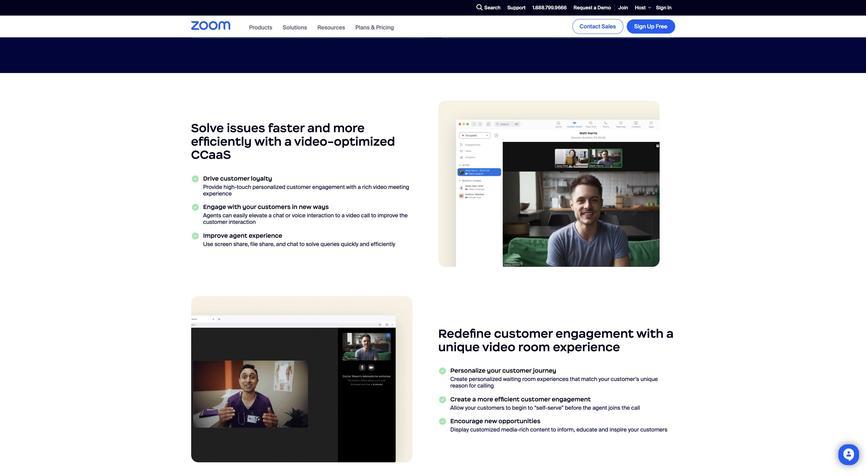 Task type: locate. For each thing, give the bounding box(es) containing it.
request a demo link
[[571, 0, 615, 15]]

more inside create a more efficient customer engagement allow your customers to begin to "self-serve" before the agent joins the call
[[478, 395, 494, 403]]

2 horizontal spatial the
[[622, 404, 631, 411]]

touch
[[237, 183, 251, 191]]

interaction down "ways" on the top
[[307, 212, 334, 219]]

0 vertical spatial room
[[519, 339, 551, 355]]

1 horizontal spatial personalized
[[469, 376, 502, 383]]

room inside redefine customer engagement with a unique video room experience
[[519, 339, 551, 355]]

0 horizontal spatial chat
[[273, 212, 284, 219]]

1 horizontal spatial for
[[642, 0, 649, 3]]

and left inspire
[[599, 426, 609, 433]]

None search field
[[452, 2, 475, 13]]

0 vertical spatial rich
[[363, 183, 372, 191]]

solve
[[191, 121, 224, 136]]

unique
[[439, 339, 480, 355], [641, 376, 658, 383]]

2 horizontal spatial experience
[[553, 339, 621, 355]]

video
[[373, 183, 387, 191], [346, 212, 360, 219], [483, 339, 516, 355]]

efficient
[[495, 395, 520, 403]]

interaction up file
[[229, 219, 256, 226]]

collaboration
[[509, 3, 542, 11]]

with inside reduce cost and complexity with one easy-to-use administration portal for contact center and collaboration tools
[[533, 0, 544, 3]]

and
[[493, 0, 503, 3], [498, 3, 508, 11], [308, 121, 331, 136], [276, 240, 286, 248], [360, 240, 370, 248], [599, 426, 609, 433]]

tools
[[544, 3, 556, 11]]

1 horizontal spatial efficiently
[[371, 240, 396, 248]]

0 vertical spatial personalized
[[253, 183, 286, 191]]

create
[[451, 376, 468, 383], [451, 395, 471, 403]]

new up "customized"
[[485, 417, 498, 425]]

a
[[594, 4, 597, 11], [285, 134, 292, 149], [358, 183, 361, 191], [269, 212, 272, 219], [342, 212, 345, 219], [667, 326, 674, 341], [473, 395, 476, 403]]

0 vertical spatial customers
[[258, 203, 291, 211]]

0 vertical spatial more
[[333, 121, 365, 136]]

request a demo
[[574, 4, 612, 11]]

rich left meeting
[[363, 183, 372, 191]]

the right the before
[[583, 404, 592, 411]]

the
[[400, 212, 408, 219], [583, 404, 592, 411], [622, 404, 631, 411]]

before
[[565, 404, 582, 411]]

use
[[203, 240, 213, 248]]

your inside create a more efficient customer engagement allow your customers to begin to "self-serve" before the agent joins the call
[[466, 404, 476, 411]]

customer inside the personalize your customer journey create personalized waiting room experiences that match your customer's unique reason for calling
[[503, 367, 532, 374]]

0 horizontal spatial unique
[[439, 339, 480, 355]]

experience
[[203, 190, 232, 197], [249, 232, 283, 239], [553, 339, 621, 355]]

2 create from the top
[[451, 395, 471, 403]]

and right quickly
[[360, 240, 370, 248]]

your right the "allow"
[[466, 404, 476, 411]]

for left calling at the right bottom of page
[[470, 382, 476, 389]]

1 horizontal spatial share,
[[259, 240, 275, 248]]

a inside create a more efficient customer engagement allow your customers to begin to "self-serve" before the agent joins the call
[[473, 395, 476, 403]]

efficiently inside solve issues faster and more efficiently with a video-optimized ccaas
[[191, 134, 252, 149]]

0 vertical spatial for
[[642, 0, 649, 3]]

for up host
[[642, 0, 649, 3]]

1 vertical spatial for
[[470, 382, 476, 389]]

the right improve on the left of the page
[[400, 212, 408, 219]]

issues
[[227, 121, 265, 136]]

0 vertical spatial new
[[299, 203, 312, 211]]

with inside drive customer loyalty provide high-touch personalized customer engagement with a rich video meeting experience
[[346, 183, 357, 191]]

0 horizontal spatial efficiently
[[191, 134, 252, 149]]

0 horizontal spatial for
[[470, 382, 476, 389]]

2 vertical spatial video
[[483, 339, 516, 355]]

and right faster
[[308, 121, 331, 136]]

2 vertical spatial engagement
[[552, 395, 591, 403]]

engagement inside drive customer loyalty provide high-touch personalized customer engagement with a rich video meeting experience
[[313, 183, 345, 191]]

calling
[[478, 382, 494, 389]]

1 vertical spatial engagement
[[556, 326, 634, 341]]

1 vertical spatial create
[[451, 395, 471, 403]]

encourage new opportunities display customized media-rich content to inform, educate and inspire your customers
[[451, 417, 668, 433]]

sign
[[657, 4, 667, 11], [635, 23, 647, 30]]

agent left joins
[[593, 404, 608, 411]]

agent up screen
[[230, 232, 248, 239]]

plans & pricing link
[[356, 24, 394, 31]]

0 horizontal spatial video
[[346, 212, 360, 219]]

room
[[519, 339, 551, 355], [523, 376, 536, 383]]

interaction
[[307, 212, 334, 219], [229, 219, 256, 226]]

&
[[371, 24, 375, 31]]

in
[[292, 203, 298, 211]]

or
[[286, 212, 291, 219]]

1 horizontal spatial new
[[485, 417, 498, 425]]

engagement inside redefine customer engagement with a unique video room experience
[[556, 326, 634, 341]]

engagement inside create a more efficient customer engagement allow your customers to begin to "self-serve" before the agent joins the call
[[552, 395, 591, 403]]

1 vertical spatial rich
[[520, 426, 529, 433]]

efficiently
[[191, 134, 252, 149], [371, 240, 396, 248]]

1 vertical spatial experience
[[249, 232, 283, 239]]

to-
[[570, 0, 577, 3]]

0 vertical spatial create
[[451, 376, 468, 383]]

0 vertical spatial agent
[[230, 232, 248, 239]]

room right waiting
[[523, 376, 536, 383]]

experience up file
[[249, 232, 283, 239]]

efficiently inside improve agent experience use screen share, file share, and chat to solve queries quickly and efficiently
[[371, 240, 396, 248]]

journey
[[534, 367, 557, 374]]

and inside solve issues faster and more efficiently with a video-optimized ccaas
[[308, 121, 331, 136]]

with
[[533, 0, 544, 3], [255, 134, 282, 149], [346, 183, 357, 191], [228, 203, 241, 211], [637, 326, 664, 341]]

plans
[[356, 24, 370, 31]]

1 horizontal spatial chat
[[287, 240, 298, 248]]

your up elevate
[[243, 203, 257, 211]]

2 vertical spatial experience
[[553, 339, 621, 355]]

video inside redefine customer engagement with a unique video room experience
[[483, 339, 516, 355]]

agent inside create a more efficient customer engagement allow your customers to begin to "self-serve" before the agent joins the call
[[593, 404, 608, 411]]

call right joins
[[632, 404, 641, 411]]

call for redefine customer engagement with a unique video room experience
[[632, 404, 641, 411]]

to up queries
[[336, 212, 341, 219]]

0 horizontal spatial sign
[[635, 23, 647, 30]]

rich
[[363, 183, 372, 191], [520, 426, 529, 433]]

room for experiences
[[523, 376, 536, 383]]

easily
[[233, 212, 248, 219]]

share, right file
[[259, 240, 275, 248]]

personalize
[[451, 367, 486, 374]]

1.888.799.9666
[[533, 4, 567, 11]]

0 vertical spatial call
[[361, 212, 370, 219]]

1 vertical spatial efficiently
[[371, 240, 396, 248]]

engagement
[[313, 183, 345, 191], [556, 326, 634, 341], [552, 395, 591, 403]]

1 horizontal spatial interaction
[[307, 212, 334, 219]]

opportunities
[[499, 417, 541, 425]]

1 horizontal spatial experience
[[249, 232, 283, 239]]

personalized down personalize
[[469, 376, 502, 383]]

plans & pricing
[[356, 24, 394, 31]]

0 vertical spatial chat
[[273, 212, 284, 219]]

room for experience
[[519, 339, 551, 355]]

0 vertical spatial efficiently
[[191, 134, 252, 149]]

center
[[480, 3, 497, 11]]

1 horizontal spatial customers
[[478, 404, 505, 411]]

support
[[508, 4, 526, 11]]

for inside reduce cost and complexity with one easy-to-use administration portal for contact center and collaboration tools
[[642, 0, 649, 3]]

0 vertical spatial video
[[373, 183, 387, 191]]

and right file
[[276, 240, 286, 248]]

and left support
[[498, 3, 508, 11]]

room inside the personalize your customer journey create personalized waiting room experiences that match your customer's unique reason for calling
[[523, 376, 536, 383]]

demo
[[598, 4, 612, 11]]

to down 'efficient'
[[506, 404, 511, 411]]

complexity
[[504, 0, 532, 3]]

1 create from the top
[[451, 376, 468, 383]]

0 horizontal spatial rich
[[363, 183, 372, 191]]

experience up match
[[553, 339, 621, 355]]

1 horizontal spatial unique
[[641, 376, 658, 383]]

0 vertical spatial engagement
[[313, 183, 345, 191]]

2 vertical spatial customers
[[641, 426, 668, 433]]

0 vertical spatial unique
[[439, 339, 480, 355]]

create down personalize
[[451, 376, 468, 383]]

2 horizontal spatial customers
[[641, 426, 668, 433]]

0 horizontal spatial call
[[361, 212, 370, 219]]

products button
[[249, 24, 273, 31]]

content
[[531, 426, 550, 433]]

1 vertical spatial video
[[346, 212, 360, 219]]

1 horizontal spatial call
[[632, 404, 641, 411]]

sign left up
[[635, 23, 647, 30]]

optimized
[[334, 134, 396, 149]]

0 vertical spatial sign
[[657, 4, 667, 11]]

chat left solve
[[287, 240, 298, 248]]

search image
[[477, 4, 483, 11], [477, 4, 483, 11]]

0 horizontal spatial experience
[[203, 190, 232, 197]]

contact
[[460, 3, 479, 11]]

agent
[[230, 232, 248, 239], [593, 404, 608, 411]]

0 horizontal spatial the
[[400, 212, 408, 219]]

0 horizontal spatial new
[[299, 203, 312, 211]]

join link
[[615, 0, 632, 15]]

0 horizontal spatial interaction
[[229, 219, 256, 226]]

call for solve issues faster and more efficiently with a video-optimized ccaas
[[361, 212, 370, 219]]

to
[[336, 212, 341, 219], [372, 212, 377, 219], [300, 240, 305, 248], [506, 404, 511, 411], [528, 404, 533, 411], [552, 426, 557, 433]]

0 horizontal spatial agent
[[230, 232, 248, 239]]

1 vertical spatial new
[[485, 417, 498, 425]]

with inside solve issues faster and more efficiently with a video-optimized ccaas
[[255, 134, 282, 149]]

1 vertical spatial agent
[[593, 404, 608, 411]]

sign in
[[657, 4, 672, 11]]

sign for sign in
[[657, 4, 667, 11]]

2 horizontal spatial video
[[483, 339, 516, 355]]

1 horizontal spatial video
[[373, 183, 387, 191]]

your
[[243, 203, 257, 211], [487, 367, 501, 374], [599, 376, 610, 383], [466, 404, 476, 411], [629, 426, 640, 433]]

0 horizontal spatial more
[[333, 121, 365, 136]]

call inside engage with your customers in new ways agents can easily elevate a chat or voice interaction to a video call to improve the customer interaction
[[361, 212, 370, 219]]

sign left in
[[657, 4, 667, 11]]

unique up personalize
[[439, 339, 480, 355]]

chat inside improve agent experience use screen share, file share, and chat to solve queries quickly and efficiently
[[287, 240, 298, 248]]

new right in
[[299, 203, 312, 211]]

1 vertical spatial more
[[478, 395, 494, 403]]

contact sales
[[580, 23, 617, 30]]

unique right customer's
[[641, 376, 658, 383]]

rich down the opportunities
[[520, 426, 529, 433]]

to left solve
[[300, 240, 305, 248]]

create up the "allow"
[[451, 395, 471, 403]]

0 vertical spatial experience
[[203, 190, 232, 197]]

1 horizontal spatial rich
[[520, 426, 529, 433]]

new inside encourage new opportunities display customized media-rich content to inform, educate and inspire your customers
[[485, 417, 498, 425]]

contact sales link
[[573, 19, 624, 34]]

for
[[642, 0, 649, 3], [470, 382, 476, 389]]

your right inspire
[[629, 426, 640, 433]]

1 vertical spatial personalized
[[469, 376, 502, 383]]

1 vertical spatial customers
[[478, 404, 505, 411]]

personalized down loyalty
[[253, 183, 286, 191]]

call
[[361, 212, 370, 219], [632, 404, 641, 411]]

more
[[333, 121, 365, 136], [478, 395, 494, 403]]

experience up engage
[[203, 190, 232, 197]]

engage with your customers in new ways agents can easily elevate a chat or voice interaction to a video call to improve the customer interaction
[[203, 203, 408, 226]]

customers inside engage with your customers in new ways agents can easily elevate a chat or voice interaction to a video call to improve the customer interaction
[[258, 203, 291, 211]]

room up the journey
[[519, 339, 551, 355]]

1 vertical spatial unique
[[641, 376, 658, 383]]

0 horizontal spatial customers
[[258, 203, 291, 211]]

share, left file
[[234, 240, 249, 248]]

0 horizontal spatial personalized
[[253, 183, 286, 191]]

call left improve on the left of the page
[[361, 212, 370, 219]]

solve issues faster and more efficiently with a video-optimized ccaas
[[191, 121, 396, 162]]

chat left "or"
[[273, 212, 284, 219]]

1 vertical spatial chat
[[287, 240, 298, 248]]

personalized inside drive customer loyalty provide high-touch personalized customer engagement with a rich video meeting experience
[[253, 183, 286, 191]]

match
[[582, 376, 598, 383]]

customized
[[471, 426, 500, 433]]

1 horizontal spatial more
[[478, 395, 494, 403]]

reduce cost and complexity with one easy-to-use administration portal for contact center and collaboration tools
[[460, 0, 649, 11]]

to inside encourage new opportunities display customized media-rich content to inform, educate and inspire your customers
[[552, 426, 557, 433]]

experience inside drive customer loyalty provide high-touch personalized customer engagement with a rich video meeting experience
[[203, 190, 232, 197]]

0 horizontal spatial share,
[[234, 240, 249, 248]]

1 vertical spatial call
[[632, 404, 641, 411]]

to left inform,
[[552, 426, 557, 433]]

the right joins
[[622, 404, 631, 411]]

1 horizontal spatial sign
[[657, 4, 667, 11]]

elevate
[[249, 212, 267, 219]]

1 horizontal spatial agent
[[593, 404, 608, 411]]

1 vertical spatial room
[[523, 376, 536, 383]]

1 vertical spatial sign
[[635, 23, 647, 30]]

call inside create a more efficient customer engagement allow your customers to begin to "self-serve" before the agent joins the call
[[632, 404, 641, 411]]

media-
[[502, 426, 520, 433]]

more inside solve issues faster and more efficiently with a video-optimized ccaas
[[333, 121, 365, 136]]

support link
[[504, 0, 530, 15]]



Task type: describe. For each thing, give the bounding box(es) containing it.
one
[[545, 0, 555, 3]]

inspire
[[610, 426, 627, 433]]

video-
[[294, 134, 334, 149]]

up
[[648, 23, 655, 30]]

provide
[[203, 183, 222, 191]]

video inside drive customer loyalty provide high-touch personalized customer engagement with a rich video meeting experience
[[373, 183, 387, 191]]

video inside engage with your customers in new ways agents can easily elevate a chat or voice interaction to a video call to improve the customer interaction
[[346, 212, 360, 219]]

zoom logo image
[[191, 21, 230, 30]]

agents
[[203, 212, 221, 219]]

solutions button
[[283, 24, 307, 31]]

a inside redefine customer engagement with a unique video room experience
[[667, 326, 674, 341]]

serve"
[[548, 404, 564, 411]]

create inside create a more efficient customer engagement allow your customers to begin to "self-serve" before the agent joins the call
[[451, 395, 471, 403]]

to left improve on the left of the page
[[372, 212, 377, 219]]

chat inside engage with your customers in new ways agents can easily elevate a chat or voice interaction to a video call to improve the customer interaction
[[273, 212, 284, 219]]

solutions
[[283, 24, 307, 31]]

in
[[668, 4, 672, 11]]

the inside engage with your customers in new ways agents can easily elevate a chat or voice interaction to a video call to improve the customer interaction
[[400, 212, 408, 219]]

encourage
[[451, 417, 484, 425]]

resources
[[318, 24, 345, 31]]

joins
[[609, 404, 621, 411]]

your up calling at the right bottom of page
[[487, 367, 501, 374]]

create inside the personalize your customer journey create personalized waiting room experiences that match your customer's unique reason for calling
[[451, 376, 468, 383]]

meeting
[[389, 183, 410, 191]]

sign up free
[[635, 23, 668, 30]]

that
[[570, 376, 580, 383]]

easy-
[[556, 0, 570, 3]]

customers inside encourage new opportunities display customized media-rich content to inform, educate and inspire your customers
[[641, 426, 668, 433]]

request
[[574, 4, 593, 11]]

drive
[[203, 175, 219, 182]]

unique inside redefine customer engagement with a unique video room experience
[[439, 339, 480, 355]]

reason
[[451, 382, 468, 389]]

new inside engage with your customers in new ways agents can easily elevate a chat or voice interaction to a video call to improve the customer interaction
[[299, 203, 312, 211]]

engage
[[203, 203, 226, 211]]

drive customer loyalty provide high-touch personalized customer engagement with a rich video meeting experience
[[203, 175, 410, 197]]

educate
[[577, 426, 598, 433]]

free
[[656, 23, 668, 30]]

sign for sign up free
[[635, 23, 647, 30]]

sign up free link
[[627, 19, 676, 34]]

your inside encourage new opportunities display customized media-rich content to inform, educate and inspire your customers
[[629, 426, 640, 433]]

customers inside create a more efficient customer engagement allow your customers to begin to "self-serve" before the agent joins the call
[[478, 404, 505, 411]]

resources button
[[318, 24, 345, 31]]

solve issues faster and more efficiently with a video-optimized ccaas image
[[439, 101, 660, 267]]

customer inside create a more efficient customer engagement allow your customers to begin to "self-serve" before the agent joins the call
[[521, 395, 551, 403]]

begin
[[513, 404, 527, 411]]

loyalty
[[251, 175, 272, 182]]

file
[[251, 240, 258, 248]]

voice
[[292, 212, 306, 219]]

improve agent experience use screen share, file share, and chat to solve queries quickly and efficiently
[[203, 232, 396, 248]]

customer's
[[611, 376, 640, 383]]

your inside engage with your customers in new ways agents can easily elevate a chat or voice interaction to a video call to improve the customer interaction
[[243, 203, 257, 211]]

products
[[249, 24, 273, 31]]

administration
[[588, 0, 624, 3]]

inform,
[[558, 426, 576, 433]]

1.888.799.9666 link
[[530, 0, 571, 15]]

queries
[[321, 240, 340, 248]]

experience inside redefine customer engagement with a unique video room experience
[[553, 339, 621, 355]]

waiting
[[503, 376, 521, 383]]

screen
[[215, 240, 232, 248]]

allow
[[451, 404, 464, 411]]

experiences
[[538, 376, 569, 383]]

redefine customer engagement with a unique video room experience image
[[191, 296, 413, 462]]

1 horizontal spatial the
[[583, 404, 592, 411]]

improve
[[378, 212, 399, 219]]

unique inside the personalize your customer journey create personalized waiting room experiences that match your customer's unique reason for calling
[[641, 376, 658, 383]]

"self-
[[535, 404, 548, 411]]

sign in link
[[653, 0, 676, 15]]

personalized inside the personalize your customer journey create personalized waiting room experiences that match your customer's unique reason for calling
[[469, 376, 502, 383]]

for inside the personalize your customer journey create personalized waiting room experiences that match your customer's unique reason for calling
[[470, 382, 476, 389]]

to inside improve agent experience use screen share, file share, and chat to solve queries quickly and efficiently
[[300, 240, 305, 248]]

contact
[[580, 23, 601, 30]]

customer inside engage with your customers in new ways agents can easily elevate a chat or voice interaction to a video call to improve the customer interaction
[[203, 219, 228, 226]]

reduce
[[460, 0, 480, 3]]

can
[[223, 212, 232, 219]]

quickly
[[341, 240, 359, 248]]

join
[[619, 4, 629, 11]]

to left "self-
[[528, 404, 533, 411]]

with inside engage with your customers in new ways agents can easily elevate a chat or voice interaction to a video call to improve the customer interaction
[[228, 203, 241, 211]]

experience inside improve agent experience use screen share, file share, and chat to solve queries quickly and efficiently
[[249, 232, 283, 239]]

host
[[636, 4, 646, 11]]

use
[[577, 0, 586, 3]]

a inside drive customer loyalty provide high-touch personalized customer engagement with a rich video meeting experience
[[358, 183, 361, 191]]

your right match
[[599, 376, 610, 383]]

solve
[[306, 240, 319, 248]]

agent inside improve agent experience use screen share, file share, and chat to solve queries quickly and efficiently
[[230, 232, 248, 239]]

with inside redefine customer engagement with a unique video room experience
[[637, 326, 664, 341]]

faster
[[268, 121, 305, 136]]

rich inside encourage new opportunities display customized media-rich content to inform, educate and inspire your customers
[[520, 426, 529, 433]]

portal
[[626, 0, 640, 3]]

and up search
[[493, 0, 503, 3]]

a inside solve issues faster and more efficiently with a video-optimized ccaas
[[285, 134, 292, 149]]

rich inside drive customer loyalty provide high-touch personalized customer engagement with a rich video meeting experience
[[363, 183, 372, 191]]

2 share, from the left
[[259, 240, 275, 248]]

redefine
[[439, 326, 492, 341]]

and inside encourage new opportunities display customized media-rich content to inform, educate and inspire your customers
[[599, 426, 609, 433]]

search
[[485, 5, 501, 11]]

improve
[[203, 232, 228, 239]]

pricing
[[376, 24, 394, 31]]

sales
[[602, 23, 617, 30]]

1 share, from the left
[[234, 240, 249, 248]]

host button
[[632, 0, 653, 16]]

create a more efficient customer engagement allow your customers to begin to "self-serve" before the agent joins the call
[[451, 395, 641, 411]]

high-
[[224, 183, 237, 191]]

customer inside redefine customer engagement with a unique video room experience
[[495, 326, 553, 341]]

redefine customer engagement with a unique video room experience
[[439, 326, 674, 355]]

ways
[[313, 203, 329, 211]]

personalize your customer journey create personalized waiting room experiences that match your customer's unique reason for calling
[[451, 367, 658, 389]]

ccaas
[[191, 147, 231, 162]]



Task type: vqa. For each thing, say whether or not it's contained in the screenshot.
rightmost experience
yes



